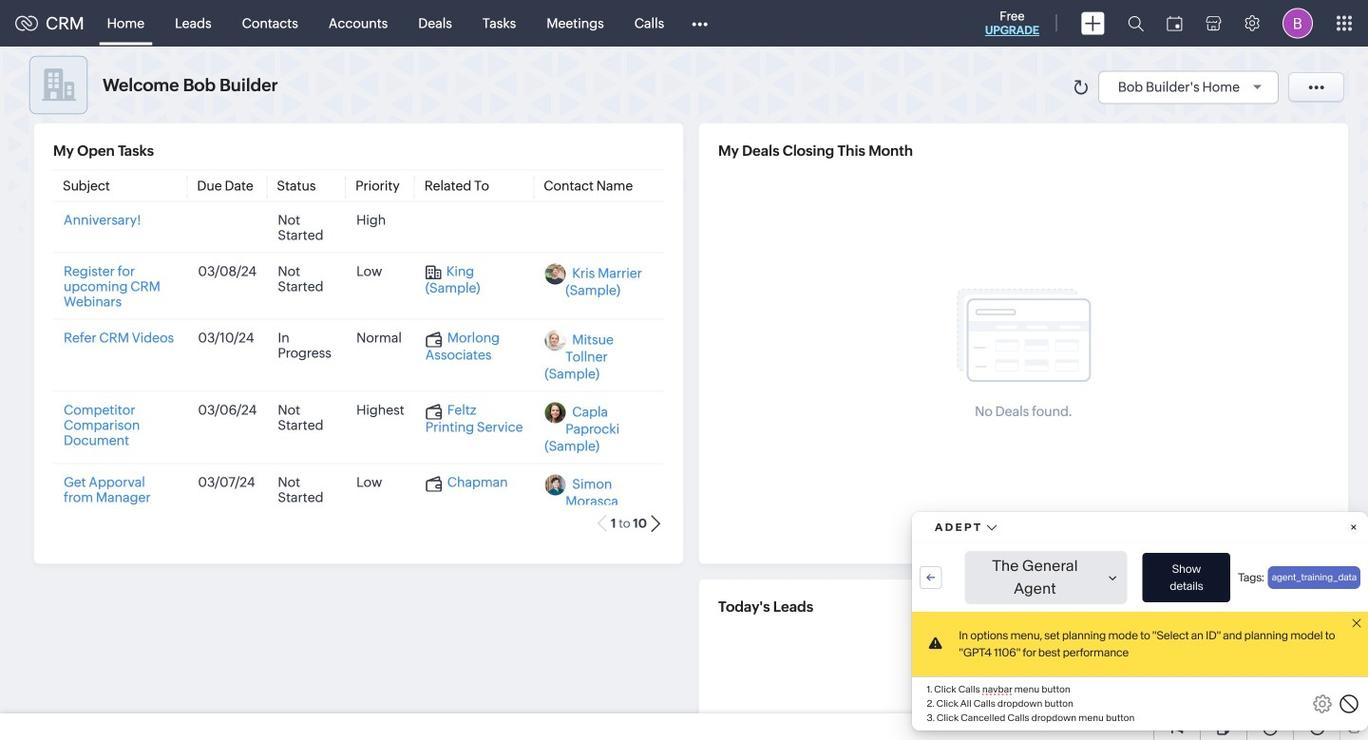 Task type: vqa. For each thing, say whether or not it's contained in the screenshot.
of
no



Task type: locate. For each thing, give the bounding box(es) containing it.
Search text field
[[98, 99, 294, 129], [33, 180, 285, 210]]

profile element
[[1272, 0, 1325, 46]]

navigation
[[1275, 104, 1340, 131]]

create menu image
[[1082, 12, 1105, 35]]

search element
[[1117, 0, 1156, 47]]

None field
[[82, 56, 167, 88], [1035, 56, 1109, 87], [1061, 105, 1212, 130], [82, 56, 167, 88], [1061, 105, 1212, 130]]

search image
[[1128, 15, 1144, 31]]

profile image
[[1283, 8, 1313, 38]]



Task type: describe. For each thing, give the bounding box(es) containing it.
Other Modules field
[[680, 8, 721, 38]]

calendar image
[[1167, 16, 1183, 31]]

0 vertical spatial search text field
[[98, 99, 294, 129]]

1 vertical spatial search text field
[[33, 180, 285, 210]]

none field size
[[1035, 56, 1109, 87]]

logo image
[[15, 16, 38, 31]]

create menu element
[[1070, 0, 1117, 46]]

size image
[[1053, 64, 1068, 81]]



